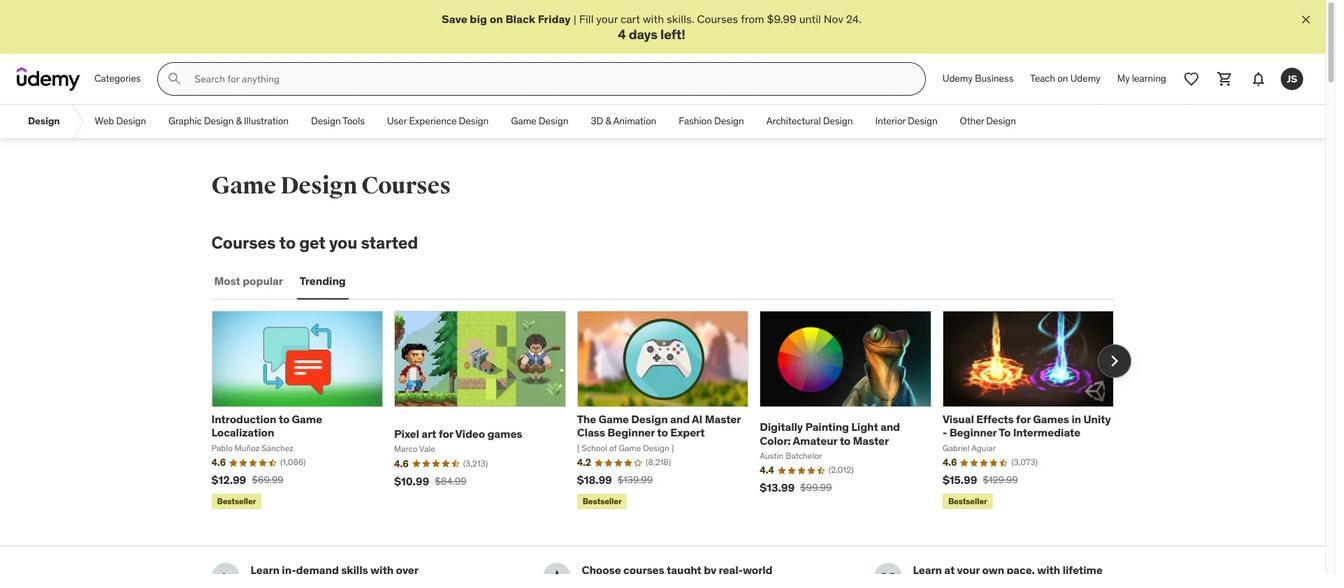 Task type: vqa. For each thing, say whether or not it's contained in the screenshot.
THE NOTIFICATIONS 'ICON'
yes



Task type: describe. For each thing, give the bounding box(es) containing it.
digitally painting light and color: amateur to master link
[[760, 420, 901, 448]]

save
[[442, 12, 468, 26]]

design right interior
[[908, 115, 938, 128]]

learning
[[1133, 72, 1167, 85]]

other design
[[960, 115, 1017, 128]]

game inside introduction to game localization
[[292, 413, 322, 427]]

1 & from the left
[[236, 115, 242, 128]]

digitally
[[760, 420, 803, 434]]

the game design and ai master class beginner to expert
[[577, 413, 741, 440]]

visual
[[943, 413, 974, 427]]

art
[[422, 427, 436, 441]]

visual effects for games in unity - beginner to intermediate
[[943, 413, 1112, 440]]

cart
[[621, 12, 640, 26]]

user experience design
[[387, 115, 489, 128]]

with
[[643, 12, 664, 26]]

architectural design
[[767, 115, 853, 128]]

and for light
[[881, 420, 901, 434]]

trending button
[[297, 265, 349, 299]]

2 vertical spatial courses
[[212, 232, 276, 254]]

udemy image
[[17, 67, 80, 91]]

architectural design link
[[756, 105, 864, 139]]

beginner for effects
[[950, 426, 997, 440]]

introduction to game localization link
[[212, 413, 322, 440]]

to
[[999, 426, 1011, 440]]

localization
[[212, 426, 274, 440]]

categories button
[[86, 62, 149, 96]]

most popular button
[[212, 265, 286, 299]]

design left arrow pointing to subcategory menu links "image"
[[28, 115, 60, 128]]

video
[[456, 427, 485, 441]]

for for video
[[439, 427, 453, 441]]

submit search image
[[167, 71, 183, 88]]

design right the web
[[116, 115, 146, 128]]

design tools link
[[300, 105, 376, 139]]

game design courses
[[212, 171, 451, 201]]

carousel element
[[212, 311, 1132, 513]]

intermediate
[[1014, 426, 1081, 440]]

courses to get you started
[[212, 232, 418, 254]]

fashion design
[[679, 115, 744, 128]]

pixel art for video games link
[[394, 427, 523, 441]]

in
[[1072, 413, 1082, 427]]

my
[[1118, 72, 1130, 85]]

architectural
[[767, 115, 821, 128]]

most popular
[[214, 274, 283, 288]]

categories
[[94, 72, 141, 85]]

teach on udemy link
[[1022, 62, 1109, 96]]

days
[[629, 26, 658, 43]]

pixel
[[394, 427, 419, 441]]

teach on udemy
[[1031, 72, 1101, 85]]

unity
[[1084, 413, 1112, 427]]

master inside the game design and ai master class beginner to expert
[[705, 413, 741, 427]]

digitally painting light and color: amateur to master
[[760, 420, 901, 448]]

design right experience
[[459, 115, 489, 128]]

on inside save big on black friday | fill your cart with skills. courses from $9.99 until nov 24. 4 days left!
[[490, 12, 503, 26]]

design inside the game design and ai master class beginner to expert
[[632, 413, 668, 427]]

graphic design & illustration link
[[157, 105, 300, 139]]

fashion design link
[[668, 105, 756, 139]]

light
[[852, 420, 879, 434]]

fashion
[[679, 115, 712, 128]]

game down 'search for anything' "text field" at the top of page
[[511, 115, 537, 128]]

1 medium image from the left
[[549, 569, 565, 575]]

3d & animation link
[[580, 105, 668, 139]]

js link
[[1276, 62, 1310, 96]]

design right 'architectural'
[[823, 115, 853, 128]]

my learning
[[1118, 72, 1167, 85]]

most
[[214, 274, 240, 288]]

big
[[470, 12, 487, 26]]

web design link
[[84, 105, 157, 139]]

master inside digitally painting light and color: amateur to master
[[853, 434, 889, 448]]

games
[[488, 427, 523, 441]]

3d
[[591, 115, 603, 128]]

interior
[[876, 115, 906, 128]]

-
[[943, 426, 948, 440]]



Task type: locate. For each thing, give the bounding box(es) containing it.
web
[[95, 115, 114, 128]]

to left expert
[[657, 426, 668, 440]]

1 horizontal spatial master
[[853, 434, 889, 448]]

on
[[490, 12, 503, 26], [1058, 72, 1069, 85]]

expert
[[671, 426, 705, 440]]

1 udemy from the left
[[943, 72, 973, 85]]

introduction
[[212, 413, 276, 427]]

to
[[279, 232, 296, 254], [279, 413, 290, 427], [657, 426, 668, 440], [840, 434, 851, 448]]

1 horizontal spatial &
[[606, 115, 612, 128]]

started
[[361, 232, 418, 254]]

beginner right -
[[950, 426, 997, 440]]

fill
[[579, 12, 594, 26]]

master right the painting
[[853, 434, 889, 448]]

4
[[618, 26, 626, 43]]

design left tools
[[311, 115, 341, 128]]

courses left from in the right of the page
[[697, 12, 739, 26]]

design down 'search for anything' "text field" at the top of page
[[539, 115, 569, 128]]

black
[[506, 12, 536, 26]]

design left expert
[[632, 413, 668, 427]]

game down graphic design & illustration link at the left of the page
[[212, 171, 276, 201]]

0 horizontal spatial for
[[439, 427, 453, 441]]

color:
[[760, 434, 791, 448]]

for right art
[[439, 427, 453, 441]]

get
[[299, 232, 326, 254]]

to right introduction
[[279, 413, 290, 427]]

on right big
[[490, 12, 503, 26]]

user
[[387, 115, 407, 128]]

1 horizontal spatial and
[[881, 420, 901, 434]]

you
[[329, 232, 358, 254]]

0 horizontal spatial master
[[705, 413, 741, 427]]

& left illustration
[[236, 115, 242, 128]]

game
[[511, 115, 537, 128], [212, 171, 276, 201], [292, 413, 322, 427], [599, 413, 629, 427]]

for inside visual effects for games in unity - beginner to intermediate
[[1017, 413, 1031, 427]]

for right to
[[1017, 413, 1031, 427]]

games
[[1034, 413, 1070, 427]]

notifications image
[[1251, 71, 1268, 88]]

design right other
[[987, 115, 1017, 128]]

my learning link
[[1109, 62, 1175, 96]]

courses up started
[[362, 171, 451, 201]]

skills.
[[667, 12, 695, 26]]

animation
[[614, 115, 657, 128]]

Search for anything text field
[[192, 67, 909, 91]]

0 vertical spatial master
[[705, 413, 741, 427]]

teach
[[1031, 72, 1056, 85]]

left!
[[661, 26, 686, 43]]

nov
[[824, 12, 844, 26]]

2 udemy from the left
[[1071, 72, 1101, 85]]

to left light
[[840, 434, 851, 448]]

design
[[28, 115, 60, 128], [116, 115, 146, 128], [204, 115, 234, 128], [311, 115, 341, 128], [459, 115, 489, 128], [539, 115, 569, 128], [715, 115, 744, 128], [823, 115, 853, 128], [908, 115, 938, 128], [987, 115, 1017, 128], [280, 171, 357, 201], [632, 413, 668, 427]]

beginner
[[608, 426, 655, 440], [950, 426, 997, 440]]

js
[[1288, 73, 1298, 85]]

user experience design link
[[376, 105, 500, 139]]

0 horizontal spatial courses
[[212, 232, 276, 254]]

2 & from the left
[[606, 115, 612, 128]]

design right graphic
[[204, 115, 234, 128]]

on right the teach
[[1058, 72, 1069, 85]]

0 horizontal spatial on
[[490, 12, 503, 26]]

game right the
[[599, 413, 629, 427]]

pixel art for video games
[[394, 427, 523, 441]]

beginner inside visual effects for games in unity - beginner to intermediate
[[950, 426, 997, 440]]

design tools
[[311, 115, 365, 128]]

game design
[[511, 115, 569, 128]]

other design link
[[949, 105, 1028, 139]]

1 horizontal spatial for
[[1017, 413, 1031, 427]]

design link
[[17, 105, 71, 139]]

1 vertical spatial master
[[853, 434, 889, 448]]

1 horizontal spatial medium image
[[880, 569, 897, 575]]

experience
[[409, 115, 457, 128]]

next image
[[1104, 350, 1126, 373]]

2 beginner from the left
[[950, 426, 997, 440]]

class
[[577, 426, 605, 440]]

close image
[[1300, 13, 1314, 27]]

and left ai on the bottom of page
[[671, 413, 690, 427]]

0 horizontal spatial beginner
[[608, 426, 655, 440]]

ai
[[692, 413, 703, 427]]

& right 3d
[[606, 115, 612, 128]]

0 horizontal spatial &
[[236, 115, 242, 128]]

1 vertical spatial courses
[[362, 171, 451, 201]]

0 horizontal spatial udemy
[[943, 72, 973, 85]]

friday
[[538, 12, 571, 26]]

your
[[597, 12, 618, 26]]

1 beginner from the left
[[608, 426, 655, 440]]

graphic
[[168, 115, 202, 128]]

effects
[[977, 413, 1014, 427]]

udemy left business
[[943, 72, 973, 85]]

business
[[975, 72, 1014, 85]]

medium image
[[217, 569, 234, 575]]

save big on black friday | fill your cart with skills. courses from $9.99 until nov 24. 4 days left!
[[442, 12, 862, 43]]

0 horizontal spatial and
[[671, 413, 690, 427]]

to left get
[[279, 232, 296, 254]]

game inside the game design and ai master class beginner to expert
[[599, 413, 629, 427]]

design up "courses to get you started"
[[280, 171, 357, 201]]

to inside the game design and ai master class beginner to expert
[[657, 426, 668, 440]]

interior design
[[876, 115, 938, 128]]

game design link
[[500, 105, 580, 139]]

and inside digitally painting light and color: amateur to master
[[881, 420, 901, 434]]

master
[[705, 413, 741, 427], [853, 434, 889, 448]]

introduction to game localization
[[212, 413, 322, 440]]

$9.99
[[767, 12, 797, 26]]

and inside the game design and ai master class beginner to expert
[[671, 413, 690, 427]]

painting
[[806, 420, 850, 434]]

the game design and ai master class beginner to expert link
[[577, 413, 741, 440]]

beginner inside the game design and ai master class beginner to expert
[[608, 426, 655, 440]]

wishlist image
[[1184, 71, 1201, 88]]

web design
[[95, 115, 146, 128]]

popular
[[243, 274, 283, 288]]

trending
[[300, 274, 346, 288]]

master right ai on the bottom of page
[[705, 413, 741, 427]]

1 horizontal spatial beginner
[[950, 426, 997, 440]]

from
[[741, 12, 765, 26]]

visual effects for games in unity - beginner to intermediate link
[[943, 413, 1112, 440]]

courses up most popular at the left of page
[[212, 232, 276, 254]]

udemy business
[[943, 72, 1014, 85]]

shopping cart with 0 items image
[[1217, 71, 1234, 88]]

for
[[1017, 413, 1031, 427], [439, 427, 453, 441]]

udemy business link
[[935, 62, 1022, 96]]

to inside introduction to game localization
[[279, 413, 290, 427]]

0 horizontal spatial medium image
[[549, 569, 565, 575]]

graphic design & illustration
[[168, 115, 289, 128]]

courses
[[697, 12, 739, 26], [362, 171, 451, 201], [212, 232, 276, 254]]

design right fashion
[[715, 115, 744, 128]]

medium image
[[549, 569, 565, 575], [880, 569, 897, 575]]

|
[[574, 12, 577, 26]]

0 vertical spatial on
[[490, 12, 503, 26]]

the
[[577, 413, 597, 427]]

1 horizontal spatial on
[[1058, 72, 1069, 85]]

interior design link
[[864, 105, 949, 139]]

for for games
[[1017, 413, 1031, 427]]

1 horizontal spatial udemy
[[1071, 72, 1101, 85]]

24.
[[846, 12, 862, 26]]

arrow pointing to subcategory menu links image
[[71, 105, 84, 139]]

to inside digitally painting light and color: amateur to master
[[840, 434, 851, 448]]

3d & animation
[[591, 115, 657, 128]]

and right light
[[881, 420, 901, 434]]

2 horizontal spatial courses
[[697, 12, 739, 26]]

udemy left my on the right of page
[[1071, 72, 1101, 85]]

amateur
[[793, 434, 838, 448]]

&
[[236, 115, 242, 128], [606, 115, 612, 128]]

beginner for game
[[608, 426, 655, 440]]

courses inside save big on black friday | fill your cart with skills. courses from $9.99 until nov 24. 4 days left!
[[697, 12, 739, 26]]

game right introduction
[[292, 413, 322, 427]]

1 vertical spatial on
[[1058, 72, 1069, 85]]

beginner right class
[[608, 426, 655, 440]]

udemy
[[943, 72, 973, 85], [1071, 72, 1101, 85]]

2 medium image from the left
[[880, 569, 897, 575]]

and for design
[[671, 413, 690, 427]]

1 horizontal spatial courses
[[362, 171, 451, 201]]

until
[[800, 12, 822, 26]]

tools
[[343, 115, 365, 128]]

0 vertical spatial courses
[[697, 12, 739, 26]]



